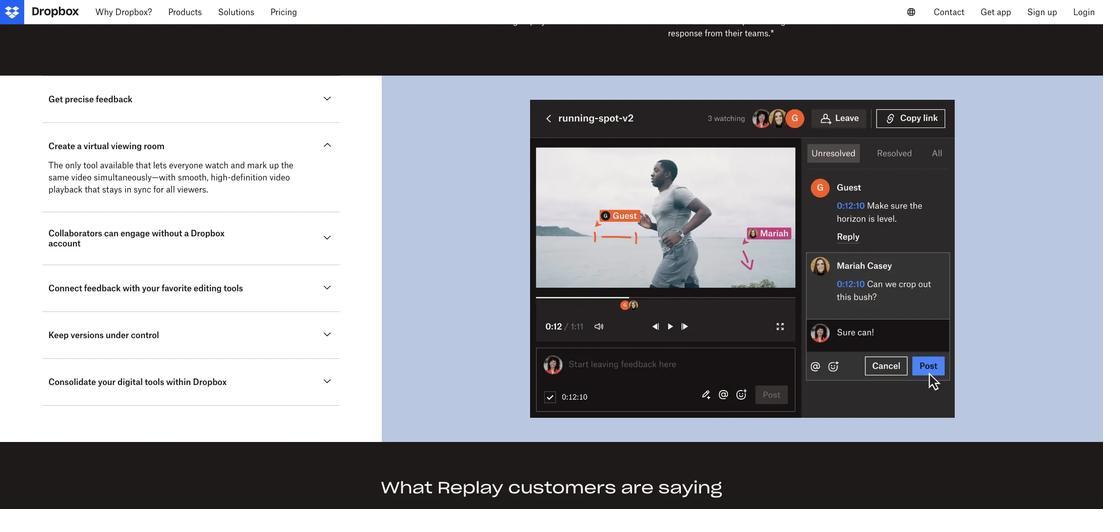 Task type: vqa. For each thing, say whether or not it's contained in the screenshot.
the left tools
yes



Task type: describe. For each thing, give the bounding box(es) containing it.
keep versions under control
[[48, 331, 159, 341]]

recommend
[[276, 4, 322, 14]]

it
[[723, 16, 728, 26]]

create
[[48, 141, 75, 152]]

keep
[[48, 331, 69, 341]]

connect feedback with your favorite editing tools
[[48, 284, 243, 294]]

the
[[48, 161, 63, 171]]

playback
[[48, 185, 82, 195]]

reported
[[477, 4, 510, 14]]

a inside was reported by those who achieved a faster workflow using replay.*
[[601, 4, 605, 14]]

and
[[231, 161, 245, 171]]

app
[[997, 7, 1011, 17]]

high-
[[211, 173, 231, 183]]

account
[[48, 239, 81, 249]]

virtual
[[84, 141, 109, 152]]

was
[[459, 4, 475, 14]]

all
[[166, 185, 175, 195]]

by
[[512, 4, 521, 14]]

or
[[251, 16, 258, 26]]

1 vertical spatial helped
[[731, 16, 757, 26]]

get for get app
[[981, 7, 995, 17]]

in
[[124, 185, 131, 195]]

1 vertical spatial feedback
[[84, 284, 121, 294]]

are
[[621, 478, 654, 499]]

same
[[48, 173, 69, 183]]

their
[[725, 28, 743, 39]]

with
[[123, 284, 140, 294]]

consolidate
[[48, 377, 96, 388]]

collaborators can engage without a dropbox account
[[48, 229, 225, 249]]

sign up link
[[1019, 0, 1065, 24]]

room
[[144, 141, 165, 152]]

viewers.
[[177, 185, 208, 195]]

to
[[352, 4, 360, 14]]

from
[[705, 28, 723, 39]]

0 horizontal spatial that
[[85, 185, 100, 195]]

workflow inside was reported by those who achieved a faster workflow using replay.*
[[459, 16, 495, 26]]

1 video from the left
[[71, 173, 92, 183]]

1 horizontal spatial that
[[136, 161, 151, 171]]

versions
[[71, 331, 104, 341]]

achieve
[[760, 4, 789, 14]]

sign up
[[1027, 7, 1057, 17]]

pricing
[[270, 7, 297, 17]]

can
[[104, 229, 119, 239]]

0 horizontal spatial your
[[98, 377, 116, 388]]

teams.*
[[745, 28, 774, 39]]

get precise feedback
[[48, 95, 132, 105]]

a right the get
[[795, 16, 800, 26]]

watch
[[205, 161, 228, 171]]

0 vertical spatial your
[[142, 284, 160, 294]]

the only tool available that lets everyone watch and mark up the same video simultaneously—with smooth, high-definition video playback that stays in sync for all viewers.
[[48, 161, 293, 195]]

simultaneously—with
[[94, 173, 176, 183]]

favorite
[[162, 284, 192, 294]]

only
[[65, 161, 81, 171]]

products
[[168, 7, 202, 17]]

why dropbox? button
[[87, 0, 160, 24]]

them
[[759, 16, 779, 26]]

get app
[[981, 7, 1011, 17]]

contact button
[[926, 0, 972, 24]]

who inside who said replay helped achieve a faster workflow said it helped them get a faster response from their teams.*
[[668, 4, 684, 14]]

solutions button
[[210, 0, 262, 24]]

using
[[497, 16, 518, 26]]

faster right the get
[[802, 16, 824, 26]]

products button
[[160, 0, 210, 24]]

1 horizontal spatial tools
[[224, 284, 243, 294]]

what replay customers are saying
[[381, 478, 722, 499]]

engage
[[121, 229, 150, 239]]

dropbox for collaborators can engage without a dropbox account
[[191, 229, 225, 239]]

tool
[[83, 161, 98, 171]]

pricing link
[[262, 0, 305, 24]]

who inside was reported by those who achieved a faster workflow using replay.*
[[546, 4, 562, 14]]

collaborators
[[48, 229, 102, 239]]

would
[[251, 4, 274, 14]]

faster right achieve
[[798, 4, 820, 14]]

0 vertical spatial feedback
[[96, 95, 132, 105]]

friend,
[[369, 4, 393, 14]]

mark
[[247, 161, 267, 171]]

0 horizontal spatial tools
[[145, 377, 164, 388]]

for
[[153, 185, 164, 195]]

the
[[281, 161, 293, 171]]



Task type: locate. For each thing, give the bounding box(es) containing it.
0 horizontal spatial said
[[686, 4, 702, 14]]

a right achieved
[[601, 4, 605, 14]]

replay.*
[[520, 16, 551, 26]]

said
[[686, 4, 702, 14], [705, 16, 721, 26]]

get inside dropdown button
[[981, 7, 995, 17]]

2 video from the left
[[270, 173, 290, 183]]

a left the virtual
[[77, 141, 82, 152]]

1 horizontal spatial get
[[981, 7, 995, 17]]

get
[[981, 7, 995, 17], [48, 95, 63, 105]]

sync
[[134, 185, 151, 195]]

achieved
[[565, 4, 598, 14]]

0 vertical spatial helped
[[732, 4, 758, 14]]

get for get precise feedback
[[48, 95, 63, 105]]

replay inside would recommend replay to a friend, colleague, or client.*
[[324, 4, 350, 14]]

editing
[[194, 284, 222, 294]]

a
[[362, 4, 366, 14], [601, 4, 605, 14], [791, 4, 796, 14], [795, 16, 800, 26], [77, 141, 82, 152], [184, 229, 189, 239]]

login
[[1073, 7, 1095, 17]]

1 horizontal spatial your
[[142, 284, 160, 294]]

contact
[[934, 7, 964, 17]]

2 who from the left
[[668, 4, 684, 14]]

product ui shows how the virtual viewing room that lets everyone watch and mark up the same video simultaneously image
[[406, 100, 1079, 418]]

faster
[[607, 4, 629, 14], [798, 4, 820, 14], [802, 16, 824, 26]]

who right those
[[546, 4, 562, 14]]

1 who from the left
[[546, 4, 562, 14]]

0 vertical spatial said
[[686, 4, 702, 14]]

stays
[[102, 185, 122, 195]]

customers
[[508, 478, 616, 499]]

1 vertical spatial your
[[98, 377, 116, 388]]

dropbox?
[[115, 7, 152, 17]]

get app button
[[972, 0, 1019, 24]]

digital
[[118, 377, 143, 388]]

0 horizontal spatial who
[[546, 4, 562, 14]]

available
[[100, 161, 133, 171]]

a right without
[[184, 229, 189, 239]]

0 vertical spatial up
[[1047, 7, 1057, 17]]

2 horizontal spatial replay
[[704, 4, 730, 14]]

workflow
[[459, 16, 495, 26], [668, 16, 703, 26]]

feedback right precise
[[96, 95, 132, 105]]

faster right achieved
[[607, 4, 629, 14]]

that up simultaneously—with
[[136, 161, 151, 171]]

lets
[[153, 161, 167, 171]]

1 horizontal spatial workflow
[[668, 16, 703, 26]]

that left stays
[[85, 185, 100, 195]]

under
[[106, 331, 129, 341]]

0 horizontal spatial video
[[71, 173, 92, 183]]

said up from
[[705, 16, 721, 26]]

dropbox for consolidate your digital tools within dropbox
[[193, 377, 227, 388]]

smooth,
[[178, 173, 208, 183]]

0 vertical spatial that
[[136, 161, 151, 171]]

a inside collaborators can engage without a dropbox account
[[184, 229, 189, 239]]

colleague,
[[395, 4, 434, 14]]

a right 'to'
[[362, 4, 366, 14]]

response
[[668, 28, 703, 39]]

your left the digital
[[98, 377, 116, 388]]

login link
[[1065, 0, 1103, 24]]

tools
[[224, 284, 243, 294], [145, 377, 164, 388]]

solutions
[[218, 7, 254, 17]]

replay for recommend
[[324, 4, 350, 14]]

create a virtual viewing room
[[48, 141, 165, 152]]

client.*
[[261, 16, 288, 26]]

who up response
[[668, 4, 684, 14]]

1 horizontal spatial said
[[705, 16, 721, 26]]

dropbox
[[191, 229, 225, 239], [193, 377, 227, 388]]

1 horizontal spatial who
[[668, 4, 684, 14]]

replay for said
[[704, 4, 730, 14]]

video
[[71, 173, 92, 183], [270, 173, 290, 183]]

tools left within
[[145, 377, 164, 388]]

that
[[136, 161, 151, 171], [85, 185, 100, 195]]

definition
[[231, 173, 267, 183]]

a up the get
[[791, 4, 796, 14]]

up left the the
[[269, 161, 279, 171]]

dropbox right without
[[191, 229, 225, 239]]

without
[[152, 229, 182, 239]]

your right with
[[142, 284, 160, 294]]

0 horizontal spatial up
[[269, 161, 279, 171]]

everyone
[[169, 161, 203, 171]]

up right sign
[[1047, 7, 1057, 17]]

viewing
[[111, 141, 142, 152]]

dropbox right within
[[193, 377, 227, 388]]

tools right editing
[[224, 284, 243, 294]]

1 horizontal spatial replay
[[437, 478, 503, 499]]

sign
[[1027, 7, 1045, 17]]

get left app
[[981, 7, 995, 17]]

why
[[95, 7, 113, 17]]

who said replay helped achieve a faster workflow said it helped them get a faster response from their teams.*
[[668, 4, 824, 39]]

1 horizontal spatial up
[[1047, 7, 1057, 17]]

get
[[781, 16, 793, 26]]

workflow down was
[[459, 16, 495, 26]]

dropbox inside collaborators can engage without a dropbox account
[[191, 229, 225, 239]]

a inside would recommend replay to a friend, colleague, or client.*
[[362, 4, 366, 14]]

feedback left with
[[84, 284, 121, 294]]

workflow inside who said replay helped achieve a faster workflow said it helped them get a faster response from their teams.*
[[668, 16, 703, 26]]

why dropbox?
[[95, 7, 152, 17]]

feedback
[[96, 95, 132, 105], [84, 284, 121, 294]]

0 vertical spatial tools
[[224, 284, 243, 294]]

replay inside who said replay helped achieve a faster workflow said it helped them get a faster response from their teams.*
[[704, 4, 730, 14]]

workflow up response
[[668, 16, 703, 26]]

1 vertical spatial dropbox
[[193, 377, 227, 388]]

connect
[[48, 284, 82, 294]]

1 vertical spatial get
[[48, 95, 63, 105]]

within
[[166, 377, 191, 388]]

faster inside was reported by those who achieved a faster workflow using replay.*
[[607, 4, 629, 14]]

would recommend replay to a friend, colleague, or client.*
[[251, 4, 434, 26]]

up inside sign up link
[[1047, 7, 1057, 17]]

video down the the
[[270, 173, 290, 183]]

0 horizontal spatial replay
[[324, 4, 350, 14]]

those
[[523, 4, 544, 14]]

control
[[131, 331, 159, 341]]

1 workflow from the left
[[459, 16, 495, 26]]

1 vertical spatial that
[[85, 185, 100, 195]]

0 vertical spatial dropbox
[[191, 229, 225, 239]]

precise
[[65, 95, 94, 105]]

replay
[[324, 4, 350, 14], [704, 4, 730, 14], [437, 478, 503, 499]]

said up response
[[686, 4, 702, 14]]

0 horizontal spatial get
[[48, 95, 63, 105]]

1 vertical spatial up
[[269, 161, 279, 171]]

0 horizontal spatial workflow
[[459, 16, 495, 26]]

what
[[381, 478, 433, 499]]

video down only
[[71, 173, 92, 183]]

get left precise
[[48, 95, 63, 105]]

consolidate your digital tools within dropbox
[[48, 377, 227, 388]]

helped
[[732, 4, 758, 14], [731, 16, 757, 26]]

your
[[142, 284, 160, 294], [98, 377, 116, 388]]

1 horizontal spatial video
[[270, 173, 290, 183]]

2 workflow from the left
[[668, 16, 703, 26]]

1 vertical spatial said
[[705, 16, 721, 26]]

up inside the only tool available that lets everyone watch and mark up the same video simultaneously—with smooth, high-definition video playback that stays in sync for all viewers.
[[269, 161, 279, 171]]

was reported by those who achieved a faster workflow using replay.*
[[459, 4, 629, 26]]

1 vertical spatial tools
[[145, 377, 164, 388]]

0 vertical spatial get
[[981, 7, 995, 17]]

saying
[[658, 478, 722, 499]]



